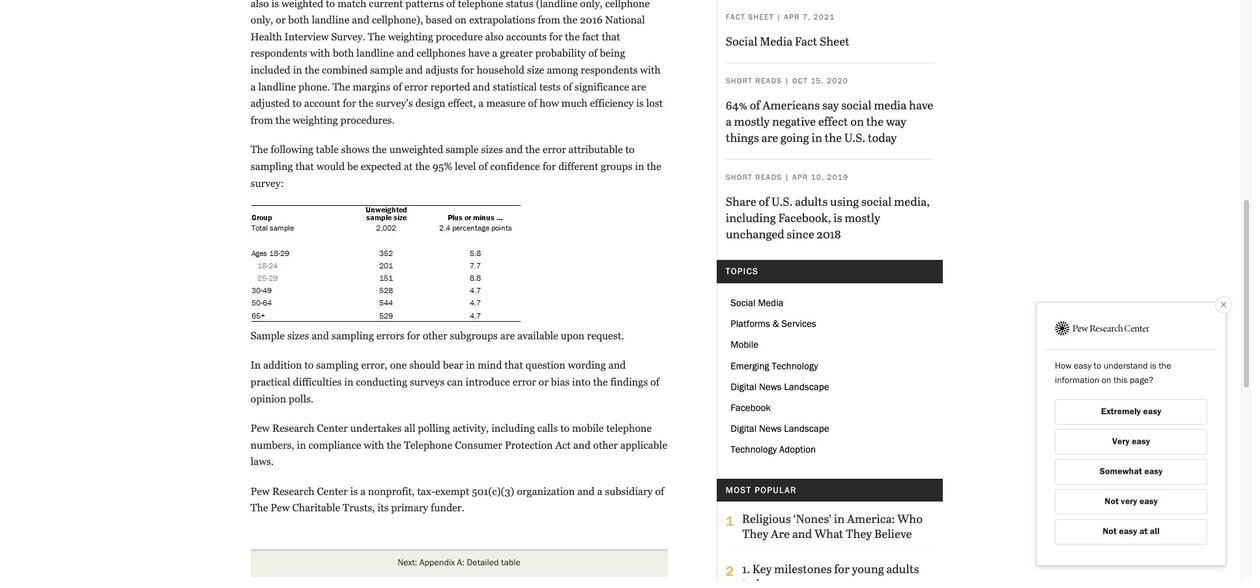 Task type: describe. For each thing, give the bounding box(es) containing it.
mind
[[478, 359, 502, 372]]

2020
[[827, 76, 848, 85]]

easy for not easy at all
[[1119, 526, 1137, 537]]

most
[[726, 485, 752, 495]]

mobile
[[731, 339, 759, 351]]

and inside religious 'nones' in america: who they are and what they believe
[[792, 526, 812, 542]]

the inside pew research center undertakes all polling activity, including calls to mobile telephone numbers, in compliance with the telephone consumer protection act and other applicable laws.
[[387, 439, 402, 451]]

way
[[886, 113, 906, 129]]

to inside "in addition to sampling error, one should bear in mind that question wording and practical difficulties in conducting surveys can introduce error or bias into the findings of opinion polls."
[[305, 359, 314, 372]]

easy for somewhat easy
[[1144, 466, 1163, 477]]

its
[[377, 502, 389, 514]]

| for americans
[[785, 76, 790, 85]]

2 digital news landscape link from the top
[[726, 419, 934, 440]]

the up expected
[[372, 144, 387, 156]]

should
[[409, 359, 440, 372]]

share
[[726, 193, 757, 209]]

1. key milestones for young adults today versus 30 years ago link
[[742, 561, 934, 581]]

very
[[1121, 496, 1137, 507]]

available
[[517, 330, 558, 342]]

calls
[[537, 422, 558, 435]]

be
[[347, 160, 358, 173]]

501(c)(3)
[[472, 485, 514, 498]]

extremely
[[1101, 406, 1141, 417]]

apr for fact
[[784, 12, 800, 22]]

exempt
[[435, 485, 469, 498]]

10,
[[811, 173, 824, 182]]

technology inside 'link'
[[731, 444, 777, 456]]

next:
[[398, 557, 417, 568]]

telephone
[[404, 439, 452, 451]]

including for calls
[[491, 422, 535, 435]]

1 vertical spatial sizes
[[287, 330, 309, 342]]

not for not very easy
[[1105, 496, 1119, 507]]

things
[[726, 129, 759, 145]]

all inside pew research center undertakes all polling activity, including calls to mobile telephone numbers, in compliance with the telephone consumer protection act and other applicable laws.
[[404, 422, 415, 435]]

sizes inside the following table shows the unweighted sample sizes and the error attributable to sampling that would be expected at the 95% level of confidence for different groups in the survey:
[[481, 144, 503, 156]]

or
[[539, 376, 549, 388]]

the right groups
[[647, 160, 662, 173]]

research for compliance
[[272, 422, 314, 435]]

at inside the following table shows the unweighted sample sizes and the error attributable to sampling that would be expected at the 95% level of confidence for different groups in the survey:
[[404, 160, 413, 173]]

extremely easy
[[1101, 406, 1161, 417]]

15,
[[811, 76, 824, 85]]

landscape for first digital news landscape 'link' from the top of the page
[[784, 381, 829, 393]]

center for is
[[317, 485, 348, 498]]

the following table shows the unweighted sample sizes and the error attributable to sampling that would be expected at the 95% level of confidence for different groups in the survey:
[[251, 144, 662, 189]]

short for share
[[726, 173, 753, 182]]

addition
[[263, 359, 302, 372]]

95%
[[432, 160, 452, 173]]

somewhat easy
[[1100, 466, 1163, 477]]

social media
[[731, 297, 784, 309]]

sheet
[[820, 33, 850, 49]]

list containing social media
[[726, 293, 934, 461]]

social media link
[[726, 293, 934, 314]]

charitable
[[292, 502, 340, 514]]

act
[[555, 439, 571, 451]]

sample sizes and sampling errors for other subgroups are available upon request.
[[251, 330, 624, 342]]

shows
[[341, 144, 370, 156]]

groups
[[601, 160, 633, 173]]

u.s. inside 64% of americans say social media have a mostly negative effect on the way things are going in the u.s. today
[[844, 129, 866, 145]]

not very easy
[[1105, 496, 1158, 507]]

surveys
[[410, 376, 444, 388]]

1.
[[742, 561, 750, 577]]

on inside how easy to understand is the information on this page?
[[1102, 375, 1111, 386]]

sampling for addition
[[316, 359, 359, 372]]

technology adoption link
[[726, 440, 934, 461]]

news for 1st digital news landscape 'link' from the bottom of the page
[[759, 423, 782, 435]]

milestones
[[774, 561, 832, 577]]

america:
[[847, 511, 895, 527]]

how easy to understand is the information on this page?
[[1055, 360, 1171, 386]]

fact sheet | apr 7, 2021
[[726, 12, 835, 22]]

short for 64%
[[726, 76, 753, 85]]

and inside the pew research center is a nonprofit, tax-exempt 501(c)(3) organization and a subsidiary of the pew charitable trusts, its primary funder.
[[577, 485, 595, 498]]

2019
[[827, 173, 849, 182]]

and up difficulties
[[312, 330, 329, 342]]

errors
[[376, 330, 404, 342]]

| for u.s.
[[785, 173, 790, 182]]

in inside 64% of americans say social media have a mostly negative effect on the way things are going in the u.s. today
[[812, 129, 822, 145]]

including for facebook,
[[726, 209, 776, 226]]

digital news landscape for first digital news landscape 'link' from the top of the page
[[731, 381, 829, 393]]

how
[[1055, 360, 1072, 371]]

confidence
[[490, 160, 540, 173]]

are inside 64% of americans say social media have a mostly negative effect on the way things are going in the u.s. today
[[761, 129, 778, 145]]

bias
[[551, 376, 570, 388]]

religious
[[742, 511, 791, 527]]

extremely easy button
[[1055, 400, 1208, 425]]

americans
[[763, 96, 820, 113]]

easy for very easy
[[1132, 436, 1150, 447]]

0 vertical spatial technology
[[772, 360, 818, 372]]

of inside "in addition to sampling error, one should bear in mind that question wording and practical difficulties in conducting surveys can introduce error or bias into the findings of opinion polls."
[[651, 376, 660, 388]]

sampling inside the following table shows the unweighted sample sizes and the error attributable to sampling that would be expected at the 95% level of confidence for different groups in the survey:
[[251, 160, 293, 173]]

in right bear
[[466, 359, 475, 372]]

and inside pew research center undertakes all polling activity, including calls to mobile telephone numbers, in compliance with the telephone consumer protection act and other applicable laws.
[[573, 439, 591, 451]]

30
[[810, 576, 823, 581]]

center for undertakes
[[317, 422, 348, 435]]

expected
[[361, 160, 401, 173]]

of inside share of u.s. adults using social media, including facebook, is mostly unchanged since 2018
[[759, 193, 769, 209]]

findings
[[610, 376, 648, 388]]

reads for americans
[[755, 76, 782, 85]]

in right difficulties
[[344, 376, 353, 388]]

64%
[[726, 96, 748, 113]]

landscape for 1st digital news landscape 'link' from the bottom of the page
[[784, 423, 829, 435]]

detailed
[[467, 557, 499, 568]]

on inside 64% of americans say social media have a mostly negative effect on the way things are going in the u.s. today
[[851, 113, 864, 129]]

adults inside 1. key milestones for young adults today versus 30 years ago
[[886, 561, 919, 577]]

funder.
[[431, 502, 464, 514]]

activity,
[[453, 422, 489, 435]]

for inside 1. key milestones for young adults today versus 30 years ago
[[834, 561, 850, 577]]

1 they from the left
[[742, 526, 769, 542]]

media for social media fact sheet
[[760, 33, 793, 49]]

years
[[825, 576, 853, 581]]

next: appendix a: detailed table
[[398, 557, 521, 568]]

2 they from the left
[[846, 526, 872, 542]]

0 horizontal spatial other
[[423, 330, 447, 342]]

facebook,
[[778, 209, 831, 226]]

versus
[[774, 576, 808, 581]]

social media fact sheet
[[726, 33, 850, 49]]

other inside pew research center undertakes all polling activity, including calls to mobile telephone numbers, in compliance with the telephone consumer protection act and other applicable laws.
[[593, 439, 618, 451]]

information
[[1055, 375, 1099, 386]]

1 vertical spatial are
[[500, 330, 515, 342]]

in inside the following table shows the unweighted sample sizes and the error attributable to sampling that would be expected at the 95% level of confidence for different groups in the survey:
[[635, 160, 644, 173]]

this
[[1114, 375, 1128, 386]]

emerging
[[731, 360, 769, 372]]

table inside the following table shows the unweighted sample sizes and the error attributable to sampling that would be expected at the 95% level of confidence for different groups in the survey:
[[316, 144, 339, 156]]

fact
[[795, 33, 817, 49]]

telephone
[[606, 422, 652, 435]]

today inside 64% of americans say social media have a mostly negative effect on the way things are going in the u.s. today
[[868, 129, 897, 145]]

organization
[[517, 485, 575, 498]]

difficulties
[[293, 376, 342, 388]]

what
[[815, 526, 844, 542]]

1 horizontal spatial a
[[597, 485, 603, 498]]

and inside the following table shows the unweighted sample sizes and the error attributable to sampling that would be expected at the 95% level of confidence for different groups in the survey:
[[505, 144, 523, 156]]

unweighted
[[389, 144, 443, 156]]



Task type: vqa. For each thing, say whether or not it's contained in the screenshot.
73% for 64
no



Task type: locate. For each thing, give the bounding box(es) containing it.
0 vertical spatial landscape
[[784, 381, 829, 393]]

social for social media fact sheet
[[726, 33, 758, 49]]

understand
[[1104, 360, 1148, 371]]

apr left 7,
[[784, 12, 800, 22]]

adoption
[[779, 444, 816, 456]]

trusts,
[[343, 502, 375, 514]]

1 vertical spatial adults
[[886, 561, 919, 577]]

easy for how easy to understand is the information on this page?
[[1074, 360, 1092, 371]]

news down emerging technology
[[759, 381, 782, 393]]

u.s. inside share of u.s. adults using social media, including facebook, is mostly unchanged since 2018
[[772, 193, 793, 209]]

that inside the following table shows the unweighted sample sizes and the error attributable to sampling that would be expected at the 95% level of confidence for different groups in the survey:
[[295, 160, 314, 173]]

0 vertical spatial including
[[726, 209, 776, 226]]

0 horizontal spatial on
[[851, 113, 864, 129]]

the right understand
[[1159, 360, 1171, 371]]

of right 64%
[[750, 96, 760, 113]]

pew down laws.
[[251, 485, 270, 498]]

easy down not very easy button
[[1119, 526, 1137, 537]]

all
[[404, 422, 415, 435], [1150, 526, 1160, 537]]

0 vertical spatial other
[[423, 330, 447, 342]]

pew research center is a nonprofit, tax-exempt 501(c)(3) organization and a subsidiary of the pew charitable trusts, its primary funder.
[[251, 485, 664, 514]]

0 vertical spatial that
[[295, 160, 314, 173]]

services
[[782, 318, 816, 330]]

1 horizontal spatial are
[[761, 129, 778, 145]]

a:
[[457, 557, 465, 568]]

0 vertical spatial apr
[[784, 12, 800, 22]]

to inside pew research center undertakes all polling activity, including calls to mobile telephone numbers, in compliance with the telephone consumer protection act and other applicable laws.
[[560, 422, 570, 435]]

in
[[251, 359, 261, 372]]

u.s. down short reads | apr 10, 2019
[[772, 193, 793, 209]]

short reads | oct 15, 2020
[[726, 76, 848, 85]]

digital news landscape link up the adoption
[[726, 419, 934, 440]]

easy up information
[[1074, 360, 1092, 371]]

0 vertical spatial is
[[833, 209, 842, 226]]

0 vertical spatial center
[[317, 422, 348, 435]]

of right "subsidiary"
[[655, 485, 664, 498]]

numbers,
[[251, 439, 294, 451]]

is up 'page?'
[[1150, 360, 1157, 371]]

0 horizontal spatial all
[[404, 422, 415, 435]]

share of u.s. adults using social media, including facebook, is mostly unchanged since 2018
[[726, 193, 930, 242]]

ago
[[856, 576, 874, 581]]

1 horizontal spatial u.s.
[[844, 129, 866, 145]]

easy right the very
[[1140, 496, 1158, 507]]

1 digital from the top
[[731, 381, 757, 393]]

center inside pew research center undertakes all polling activity, including calls to mobile telephone numbers, in compliance with the telephone consumer protection act and other applicable laws.
[[317, 422, 348, 435]]

research up "numbers,"
[[272, 422, 314, 435]]

0 vertical spatial the
[[251, 144, 268, 156]]

0 vertical spatial digital news landscape
[[731, 381, 829, 393]]

since
[[787, 226, 814, 242]]

in right 'nones'
[[834, 511, 845, 527]]

1 horizontal spatial other
[[593, 439, 618, 451]]

including inside pew research center undertakes all polling activity, including calls to mobile telephone numbers, in compliance with the telephone consumer protection act and other applicable laws.
[[491, 422, 535, 435]]

2 vertical spatial |
[[785, 173, 790, 182]]

1 vertical spatial landscape
[[784, 423, 829, 435]]

in right groups
[[635, 160, 644, 173]]

0 vertical spatial pew
[[251, 422, 270, 435]]

center
[[317, 422, 348, 435], [317, 485, 348, 498]]

0 horizontal spatial they
[[742, 526, 769, 542]]

1 horizontal spatial sizes
[[481, 144, 503, 156]]

for left ago in the bottom of the page
[[834, 561, 850, 577]]

digital for 1st digital news landscape 'link' from the bottom of the page
[[731, 423, 757, 435]]

2 digital news landscape from the top
[[731, 423, 829, 435]]

and right organization at bottom
[[577, 485, 595, 498]]

the down laws.
[[251, 502, 268, 514]]

primary
[[391, 502, 428, 514]]

landscape up the adoption
[[784, 423, 829, 435]]

mostly inside 64% of americans say social media have a mostly negative effect on the way things are going in the u.s. today
[[734, 113, 770, 129]]

are left available
[[500, 330, 515, 342]]

sizes
[[481, 144, 503, 156], [287, 330, 309, 342]]

1 vertical spatial pew
[[251, 485, 270, 498]]

2 the from the top
[[251, 502, 268, 514]]

a inside 64% of americans say social media have a mostly negative effect on the way things are going in the u.s. today
[[726, 113, 732, 129]]

| right "sheet"
[[777, 12, 781, 22]]

in inside pew research center undertakes all polling activity, including calls to mobile telephone numbers, in compliance with the telephone consumer protection act and other applicable laws.
[[297, 439, 306, 451]]

1 vertical spatial technology
[[731, 444, 777, 456]]

easy right extremely
[[1143, 406, 1161, 417]]

going
[[781, 129, 809, 145]]

1 digital news landscape from the top
[[731, 381, 829, 393]]

at inside button
[[1140, 526, 1148, 537]]

0 vertical spatial all
[[404, 422, 415, 435]]

1 vertical spatial at
[[1140, 526, 1148, 537]]

mostly right 2018
[[845, 209, 880, 226]]

error inside the following table shows the unweighted sample sizes and the error attributable to sampling that would be expected at the 95% level of confidence for different groups in the survey:
[[543, 144, 566, 156]]

center up charitable
[[317, 485, 348, 498]]

pew inside pew research center undertakes all polling activity, including calls to mobile telephone numbers, in compliance with the telephone consumer protection act and other applicable laws.
[[251, 422, 270, 435]]

the
[[251, 144, 268, 156], [251, 502, 268, 514]]

today right "2"
[[742, 576, 771, 581]]

0 horizontal spatial table
[[316, 144, 339, 156]]

0 vertical spatial not
[[1105, 496, 1119, 507]]

0 vertical spatial at
[[404, 160, 413, 173]]

0 vertical spatial short
[[726, 76, 753, 85]]

7,
[[803, 12, 811, 22]]

0 vertical spatial research
[[272, 422, 314, 435]]

1 vertical spatial news
[[759, 423, 782, 435]]

they right what
[[846, 526, 872, 542]]

1 vertical spatial digital news landscape
[[731, 423, 829, 435]]

1 vertical spatial short
[[726, 173, 753, 182]]

1 vertical spatial is
[[1150, 360, 1157, 371]]

that
[[295, 160, 314, 173], [505, 359, 523, 372]]

1 short from the top
[[726, 76, 753, 85]]

of inside 64% of americans say social media have a mostly negative effect on the way things are going in the u.s. today
[[750, 96, 760, 113]]

and down mobile
[[573, 439, 591, 451]]

easy right somewhat
[[1144, 466, 1163, 477]]

pew for pew research center is a nonprofit, tax-exempt 501(c)(3) organization and a subsidiary of the pew charitable trusts, its primary funder.
[[251, 485, 270, 498]]

pew up "numbers,"
[[251, 422, 270, 435]]

for
[[543, 160, 556, 173], [407, 330, 420, 342], [834, 561, 850, 577]]

including up protection
[[491, 422, 535, 435]]

technology adoption
[[731, 444, 816, 456]]

other up the should on the bottom left of the page
[[423, 330, 447, 342]]

2 news from the top
[[759, 423, 782, 435]]

0 horizontal spatial sizes
[[287, 330, 309, 342]]

other
[[423, 330, 447, 342], [593, 439, 618, 451]]

wording
[[568, 359, 606, 372]]

today down the media
[[868, 129, 897, 145]]

in right "numbers,"
[[297, 439, 306, 451]]

2 reads from the top
[[755, 173, 782, 182]]

0 horizontal spatial that
[[295, 160, 314, 173]]

young
[[852, 561, 884, 577]]

mostly inside share of u.s. adults using social media, including facebook, is mostly unchanged since 2018
[[845, 209, 880, 226]]

0 horizontal spatial today
[[742, 576, 771, 581]]

platforms
[[731, 318, 770, 330]]

sampling up error, on the left bottom of the page
[[332, 330, 374, 342]]

polling
[[418, 422, 450, 435]]

the inside how easy to understand is the information on this page?
[[1159, 360, 1171, 371]]

is inside share of u.s. adults using social media, including facebook, is mostly unchanged since 2018
[[833, 209, 842, 226]]

upon
[[561, 330, 585, 342]]

sampling up survey:
[[251, 160, 293, 173]]

0 vertical spatial social
[[726, 33, 758, 49]]

sizes right sample
[[287, 330, 309, 342]]

research for the
[[272, 485, 314, 498]]

digital news landscape link down the mobile link
[[726, 377, 934, 398]]

digital news landscape
[[731, 381, 829, 393], [731, 423, 829, 435]]

easy for extremely easy
[[1143, 406, 1161, 417]]

media for social media
[[758, 297, 784, 309]]

media down fact sheet | apr 7, 2021
[[760, 33, 793, 49]]

the left following
[[251, 144, 268, 156]]

1 horizontal spatial they
[[846, 526, 872, 542]]

research inside the pew research center is a nonprofit, tax-exempt 501(c)(3) organization and a subsidiary of the pew charitable trusts, its primary funder.
[[272, 485, 314, 498]]

1 vertical spatial table
[[501, 557, 521, 568]]

error up different
[[543, 144, 566, 156]]

0 vertical spatial social
[[841, 96, 872, 113]]

error
[[543, 144, 566, 156], [513, 376, 536, 388]]

apr left 10,
[[792, 173, 808, 182]]

error inside "in addition to sampling error, one should bear in mind that question wording and practical difficulties in conducting surveys can introduce error or bias into the findings of opinion polls."
[[513, 376, 536, 388]]

sampling
[[251, 160, 293, 173], [332, 330, 374, 342], [316, 359, 359, 372]]

social right using on the top right
[[861, 193, 892, 209]]

landscape down 'emerging technology' link
[[784, 381, 829, 393]]

following
[[271, 144, 313, 156]]

0 horizontal spatial u.s.
[[772, 193, 793, 209]]

the right the into
[[593, 376, 608, 388]]

1 vertical spatial on
[[1102, 375, 1111, 386]]

including inside share of u.s. adults using social media, including facebook, is mostly unchanged since 2018
[[726, 209, 776, 226]]

1 vertical spatial digital
[[731, 423, 757, 435]]

digital
[[731, 381, 757, 393], [731, 423, 757, 435]]

2 vertical spatial for
[[834, 561, 850, 577]]

1 vertical spatial digital news landscape link
[[726, 419, 934, 440]]

to up difficulties
[[305, 359, 314, 372]]

of right share at the right top
[[759, 193, 769, 209]]

say
[[822, 96, 839, 113]]

0 vertical spatial are
[[761, 129, 778, 145]]

0 vertical spatial for
[[543, 160, 556, 173]]

2 digital from the top
[[731, 423, 757, 435]]

not left the very
[[1105, 496, 1119, 507]]

0 vertical spatial today
[[868, 129, 897, 145]]

64% of americans say social media have a mostly negative effect on the way things are going in the u.s. today link
[[726, 96, 933, 145]]

for right errors
[[407, 330, 420, 342]]

bear
[[443, 359, 463, 372]]

subgroups
[[450, 330, 498, 342]]

2018
[[817, 226, 841, 242]]

of inside the pew research center is a nonprofit, tax-exempt 501(c)(3) organization and a subsidiary of the pew charitable trusts, its primary funder.
[[655, 485, 664, 498]]

reads for u.s.
[[755, 173, 782, 182]]

1 vertical spatial today
[[742, 576, 771, 581]]

apr for u.s.
[[792, 173, 808, 182]]

mobile link
[[726, 335, 934, 356]]

that down following
[[295, 160, 314, 173]]

1 vertical spatial media
[[758, 297, 784, 309]]

social down fact
[[726, 33, 758, 49]]

easy
[[1074, 360, 1092, 371], [1143, 406, 1161, 417], [1132, 436, 1150, 447], [1144, 466, 1163, 477], [1140, 496, 1158, 507], [1119, 526, 1137, 537]]

pew research center undertakes all polling activity, including calls to mobile telephone numbers, in compliance with the telephone consumer protection act and other applicable laws.
[[251, 422, 667, 468]]

is inside the pew research center is a nonprofit, tax-exempt 501(c)(3) organization and a subsidiary of the pew charitable trusts, its primary funder.
[[350, 485, 358, 498]]

with
[[364, 439, 384, 451]]

in inside religious 'nones' in america: who they are and what they believe
[[834, 511, 845, 527]]

easy right very
[[1132, 436, 1150, 447]]

1 vertical spatial not
[[1103, 526, 1117, 537]]

1 the from the top
[[251, 144, 268, 156]]

1 horizontal spatial that
[[505, 359, 523, 372]]

technology up the most popular
[[731, 444, 777, 456]]

1. key milestones for young adults today versus 30 years ago
[[742, 561, 919, 581]]

2
[[726, 563, 734, 579]]

center inside the pew research center is a nonprofit, tax-exempt 501(c)(3) organization and a subsidiary of the pew charitable trusts, its primary funder.
[[317, 485, 348, 498]]

1 vertical spatial social
[[861, 193, 892, 209]]

laws.
[[251, 456, 274, 468]]

topics
[[726, 266, 759, 276]]

adults inside share of u.s. adults using social media, including facebook, is mostly unchanged since 2018
[[795, 193, 828, 209]]

subsidiary
[[605, 485, 653, 498]]

practical
[[251, 376, 290, 388]]

table inside next: appendix a: detailed table link
[[501, 557, 521, 568]]

2 horizontal spatial is
[[1150, 360, 1157, 371]]

believe
[[875, 526, 912, 542]]

0 horizontal spatial adults
[[795, 193, 828, 209]]

key
[[752, 561, 772, 577]]

negative
[[772, 113, 816, 129]]

1 vertical spatial the
[[251, 502, 268, 514]]

social inside share of u.s. adults using social media, including facebook, is mostly unchanged since 2018
[[861, 193, 892, 209]]

undertakes
[[350, 422, 402, 435]]

0 horizontal spatial error
[[513, 376, 536, 388]]

digital down emerging
[[731, 381, 757, 393]]

that right the mind
[[505, 359, 523, 372]]

request.
[[587, 330, 624, 342]]

are left going
[[761, 129, 778, 145]]

unchanged
[[726, 226, 784, 242]]

0 vertical spatial digital
[[731, 381, 757, 393]]

1 vertical spatial sampling
[[332, 330, 374, 342]]

all left the polling
[[404, 422, 415, 435]]

appendix
[[420, 557, 455, 568]]

mobile
[[572, 422, 604, 435]]

pew
[[251, 422, 270, 435], [251, 485, 270, 498], [271, 502, 290, 514]]

1 horizontal spatial is
[[833, 209, 842, 226]]

64% of americans say social media have a mostly negative effect on the way things are going in the u.s. today
[[726, 96, 933, 145]]

0 vertical spatial |
[[777, 12, 781, 22]]

easy inside how easy to understand is the information on this page?
[[1074, 360, 1092, 371]]

opinion
[[251, 393, 286, 405]]

1 landscape from the top
[[784, 381, 829, 393]]

polls.
[[289, 393, 314, 405]]

have
[[909, 96, 933, 113]]

and inside "in addition to sampling error, one should bear in mind that question wording and practical difficulties in conducting surveys can introduce error or bias into the findings of opinion polls."
[[609, 359, 626, 372]]

u.s.
[[844, 129, 866, 145], [772, 193, 793, 209]]

in
[[812, 129, 822, 145], [635, 160, 644, 173], [466, 359, 475, 372], [344, 376, 353, 388], [297, 439, 306, 451], [834, 511, 845, 527]]

all inside button
[[1150, 526, 1160, 537]]

| left oct
[[785, 76, 790, 85]]

1 horizontal spatial including
[[726, 209, 776, 226]]

technology down the mobile link
[[772, 360, 818, 372]]

1 vertical spatial error
[[513, 376, 536, 388]]

the down the unweighted
[[415, 160, 430, 173]]

sampling up difficulties
[[316, 359, 359, 372]]

social inside 64% of americans say social media have a mostly negative effect on the way things are going in the u.s. today
[[841, 96, 872, 113]]

0 vertical spatial reads
[[755, 76, 782, 85]]

are
[[761, 129, 778, 145], [500, 330, 515, 342]]

media up platforms & services
[[758, 297, 784, 309]]

1 reads from the top
[[755, 76, 782, 85]]

using
[[830, 193, 859, 209]]

that inside "in addition to sampling error, one should bear in mind that question wording and practical difficulties in conducting surveys can introduce error or bias into the findings of opinion polls."
[[505, 359, 523, 372]]

social
[[726, 33, 758, 49], [731, 297, 756, 309]]

to inside how easy to understand is the information on this page?
[[1094, 360, 1101, 371]]

short up share at the right top
[[726, 173, 753, 182]]

social right 'say' at right top
[[841, 96, 872, 113]]

1 horizontal spatial adults
[[886, 561, 919, 577]]

and up confidence on the left of page
[[505, 144, 523, 156]]

conducting
[[356, 376, 407, 388]]

today inside 1. key milestones for young adults today versus 30 years ago
[[742, 576, 771, 581]]

1 horizontal spatial table
[[501, 557, 521, 568]]

0 horizontal spatial are
[[500, 330, 515, 342]]

2 vertical spatial pew
[[271, 502, 290, 514]]

1 vertical spatial center
[[317, 485, 348, 498]]

1 horizontal spatial error
[[543, 144, 566, 156]]

a up trusts,
[[360, 485, 366, 498]]

'nones'
[[793, 511, 832, 527]]

1 vertical spatial u.s.
[[772, 193, 793, 209]]

digital news landscape down emerging technology
[[731, 381, 829, 393]]

0 horizontal spatial a
[[360, 485, 366, 498]]

page?
[[1130, 375, 1154, 386]]

0 vertical spatial error
[[543, 144, 566, 156]]

| left 10,
[[785, 173, 790, 182]]

not for not easy at all
[[1103, 526, 1117, 537]]

error left the or
[[513, 376, 536, 388]]

they left are
[[742, 526, 769, 542]]

media
[[874, 96, 907, 113]]

1 vertical spatial all
[[1150, 526, 1160, 537]]

0 vertical spatial mostly
[[734, 113, 770, 129]]

of inside the following table shows the unweighted sample sizes and the error attributable to sampling that would be expected at the 95% level of confidence for different groups in the survey:
[[479, 160, 488, 173]]

can
[[447, 376, 463, 388]]

2 research from the top
[[272, 485, 314, 498]]

0 vertical spatial on
[[851, 113, 864, 129]]

list
[[726, 293, 934, 461]]

2 center from the top
[[317, 485, 348, 498]]

sampling inside "in addition to sampling error, one should bear in mind that question wording and practical difficulties in conducting surveys can introduce error or bias into the findings of opinion polls."
[[316, 359, 359, 372]]

the right the with
[[387, 439, 402, 451]]

2 vertical spatial is
[[350, 485, 358, 498]]

2 landscape from the top
[[784, 423, 829, 435]]

at down not very easy button
[[1140, 526, 1148, 537]]

one
[[390, 359, 407, 372]]

media
[[760, 33, 793, 49], [758, 297, 784, 309]]

2 short from the top
[[726, 173, 753, 182]]

1 digital news landscape link from the top
[[726, 377, 934, 398]]

0 horizontal spatial mostly
[[734, 113, 770, 129]]

are
[[771, 526, 790, 542]]

sizes up confidence on the left of page
[[481, 144, 503, 156]]

to up groups
[[625, 144, 635, 156]]

1 vertical spatial social
[[731, 297, 756, 309]]

is inside how easy to understand is the information on this page?
[[1150, 360, 1157, 371]]

1 vertical spatial including
[[491, 422, 535, 435]]

0 vertical spatial news
[[759, 381, 782, 393]]

a left the americans
[[726, 113, 732, 129]]

0 horizontal spatial at
[[404, 160, 413, 173]]

level
[[455, 160, 476, 173]]

research inside pew research center undertakes all polling activity, including calls to mobile telephone numbers, in compliance with the telephone consumer protection act and other applicable laws.
[[272, 422, 314, 435]]

the down 'say' at right top
[[825, 129, 842, 145]]

the inside the following table shows the unweighted sample sizes and the error attributable to sampling that would be expected at the 95% level of confidence for different groups in the survey:
[[251, 144, 268, 156]]

1 vertical spatial research
[[272, 485, 314, 498]]

reads left oct
[[755, 76, 782, 85]]

table right detailed
[[501, 557, 521, 568]]

0 vertical spatial media
[[760, 33, 793, 49]]

to up information
[[1094, 360, 1101, 371]]

adults right young
[[886, 561, 919, 577]]

1 research from the top
[[272, 422, 314, 435]]

2 vertical spatial sampling
[[316, 359, 359, 372]]

1 vertical spatial apr
[[792, 173, 808, 182]]

research up charitable
[[272, 485, 314, 498]]

1 news from the top
[[759, 381, 782, 393]]

pew for pew research center undertakes all polling activity, including calls to mobile telephone numbers, in compliance with the telephone consumer protection act and other applicable laws.
[[251, 422, 270, 435]]

0 horizontal spatial for
[[407, 330, 420, 342]]

digital news landscape up technology adoption
[[731, 423, 829, 435]]

into
[[572, 376, 591, 388]]

2 horizontal spatial a
[[726, 113, 732, 129]]

news for first digital news landscape 'link' from the top of the page
[[759, 381, 782, 393]]

for inside the following table shows the unweighted sample sizes and the error attributable to sampling that would be expected at the 95% level of confidence for different groups in the survey:
[[543, 160, 556, 173]]

the up confidence on the left of page
[[525, 144, 540, 156]]

digital down facebook
[[731, 423, 757, 435]]

table up would
[[316, 144, 339, 156]]

0 horizontal spatial is
[[350, 485, 358, 498]]

sampling for sizes
[[332, 330, 374, 342]]

1 center from the top
[[317, 422, 348, 435]]

0 vertical spatial adults
[[795, 193, 828, 209]]

reads up share at the right top
[[755, 173, 782, 182]]

digital news landscape for 1st digital news landscape 'link' from the bottom of the page
[[731, 423, 829, 435]]

social for social media
[[731, 297, 756, 309]]

the inside the pew research center is a nonprofit, tax-exempt 501(c)(3) organization and a subsidiary of the pew charitable trusts, its primary funder.
[[251, 502, 268, 514]]

to up act
[[560, 422, 570, 435]]

1 horizontal spatial mostly
[[845, 209, 880, 226]]

0 vertical spatial u.s.
[[844, 129, 866, 145]]

all down not very easy button
[[1150, 526, 1160, 537]]

of right findings
[[651, 376, 660, 388]]

1 horizontal spatial for
[[543, 160, 556, 173]]

is up trusts,
[[350, 485, 358, 498]]

0 vertical spatial sampling
[[251, 160, 293, 173]]

religious 'nones' in america: who they are and what they believe
[[742, 511, 923, 542]]

adults down 10,
[[795, 193, 828, 209]]

digital for first digital news landscape 'link' from the top of the page
[[731, 381, 757, 393]]

compliance
[[309, 439, 361, 451]]

1 vertical spatial |
[[785, 76, 790, 85]]

the inside "in addition to sampling error, one should bear in mind that question wording and practical difficulties in conducting surveys can introduce error or bias into the findings of opinion polls."
[[593, 376, 608, 388]]

to inside the following table shows the unweighted sample sizes and the error attributable to sampling that would be expected at the 95% level of confidence for different groups in the survey:
[[625, 144, 635, 156]]

0 vertical spatial sizes
[[481, 144, 503, 156]]

| for fact
[[777, 12, 781, 22]]

the left way
[[866, 113, 884, 129]]

and up findings
[[609, 359, 626, 372]]

u.s. up 2019
[[844, 129, 866, 145]]

of
[[750, 96, 760, 113], [479, 160, 488, 173], [759, 193, 769, 209], [651, 376, 660, 388], [655, 485, 664, 498]]

1 vertical spatial that
[[505, 359, 523, 372]]

1 vertical spatial for
[[407, 330, 420, 342]]

error,
[[361, 359, 387, 372]]

and right are
[[792, 526, 812, 542]]

sheet
[[748, 12, 774, 22]]

not down not very easy button
[[1103, 526, 1117, 537]]

in right going
[[812, 129, 822, 145]]

facebook
[[731, 402, 771, 414]]



